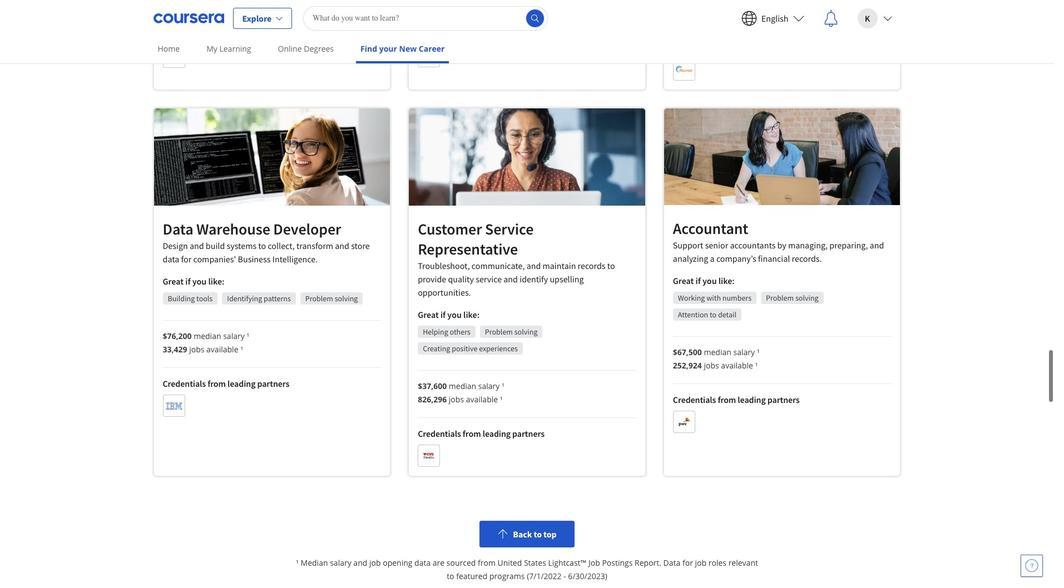 Task type: describe. For each thing, give the bounding box(es) containing it.
you for service
[[448, 308, 462, 319]]

detail
[[718, 309, 737, 319]]

helping others
[[423, 326, 471, 336]]

positive
[[452, 343, 478, 353]]

maintain
[[543, 259, 576, 270]]

explore button
[[233, 8, 292, 29]]

to inside '¹ median salary and job opening data are sourced from united states lightcast™ job postings report. data for job roles relevant to featured programs (7/1/2022 - 6/30/2023)'
[[447, 570, 454, 581]]

preparing,
[[830, 239, 868, 250]]

problem for accountant
[[766, 292, 794, 302]]

(7/1/2022
[[527, 570, 562, 581]]

job
[[589, 557, 600, 567]]

credentials from leading partners for customer service representative
[[418, 427, 545, 438]]

developer
[[273, 218, 341, 238]]

and up "identify"
[[527, 259, 541, 270]]

back to top
[[513, 528, 557, 539]]

analyzing
[[673, 252, 709, 263]]

problem solving for accountant
[[766, 292, 819, 302]]

collect,
[[268, 240, 295, 251]]

creating positive experiences
[[423, 343, 518, 353]]

1 job from the left
[[369, 557, 381, 567]]

data warehouse developer image
[[154, 108, 390, 205]]

lightcast™
[[548, 557, 587, 567]]

sourced
[[447, 557, 476, 567]]

identifying patterns
[[227, 293, 291, 303]]

back
[[513, 528, 532, 539]]

creating
[[423, 343, 450, 353]]

states
[[524, 557, 546, 567]]

for inside '¹ median salary and job opening data are sourced from united states lightcast™ job postings report. data for job roles relevant to featured programs (7/1/2022 - 6/30/2023)'
[[683, 557, 693, 567]]

design
[[163, 240, 188, 251]]

partners for data warehouse developer
[[257, 378, 290, 389]]

customer
[[418, 218, 482, 238]]

find your new career
[[361, 43, 445, 54]]

opening
[[383, 557, 413, 567]]

store
[[351, 240, 370, 251]]

find your new career link
[[356, 36, 449, 63]]

systems
[[227, 240, 257, 251]]

postings
[[602, 557, 633, 567]]

intelligence.
[[272, 253, 318, 264]]

online degrees link
[[274, 36, 338, 61]]

patterns
[[264, 293, 291, 303]]

accountant
[[673, 218, 749, 238]]

if for accountant
[[696, 275, 701, 286]]

1 credentials from leading partners button from the left
[[153, 0, 391, 89]]

identify
[[520, 272, 548, 284]]

salary for representative
[[478, 380, 500, 390]]

companies'
[[193, 253, 236, 264]]

to inside customer service representative troubleshoot, communicate, and maintain records to provide quality service and identify upselling opportunities.
[[607, 259, 615, 270]]

like: for service
[[464, 308, 480, 319]]

great for data warehouse developer
[[163, 275, 184, 286]]

troubleshoot,
[[418, 259, 470, 270]]

find
[[361, 43, 377, 54]]

for inside data warehouse developer design and build systems to collect, transform and store data for companies' business intelligence.
[[181, 253, 192, 264]]

$67,500
[[673, 346, 702, 357]]

quality
[[448, 272, 474, 284]]

data inside data warehouse developer design and build systems to collect, transform and store data for companies' business intelligence.
[[163, 218, 193, 238]]

jobs for accountant
[[704, 360, 719, 370]]

programs
[[490, 570, 525, 581]]

accountant support senior accountants by managing, preparing, and analyzing a company's financial records.
[[673, 218, 884, 263]]

to inside data warehouse developer design and build systems to collect, transform and store data for companies' business intelligence.
[[258, 240, 266, 251]]

-
[[564, 570, 566, 581]]

numbers
[[723, 292, 752, 302]]

building tools
[[168, 293, 213, 303]]

my learning link
[[202, 36, 256, 61]]

records
[[578, 259, 606, 270]]

0 horizontal spatial solving
[[335, 293, 358, 303]]

others
[[450, 326, 471, 336]]

provide
[[418, 272, 446, 284]]

home link
[[153, 36, 184, 61]]

from inside '¹ median salary and job opening data are sourced from united states lightcast™ job postings report. data for job roles relevant to featured programs (7/1/2022 - 6/30/2023)'
[[478, 557, 496, 567]]

$76,200
[[163, 330, 192, 341]]

$67,500 median salary ¹ 252,924 jobs available ¹
[[673, 346, 760, 370]]

leading for customer service representative
[[483, 427, 511, 438]]

a
[[710, 252, 715, 263]]

great if you like: for customer service representative
[[418, 308, 480, 319]]

252,924
[[673, 360, 702, 370]]

by
[[778, 239, 787, 250]]

identifying
[[227, 293, 262, 303]]

jobs available ¹
[[698, 7, 754, 17]]

leading for accountant
[[738, 394, 766, 405]]

2 credentials from leading partners button from the left
[[409, 0, 646, 89]]

$37,600
[[418, 380, 447, 390]]

coursera image
[[153, 9, 224, 27]]

working
[[678, 292, 705, 302]]

english
[[762, 13, 789, 24]]

median
[[301, 557, 328, 567]]

¹ median salary and job opening data are sourced from united states lightcast™ job postings report. data for job roles relevant to featured programs (7/1/2022 - 6/30/2023)
[[296, 557, 758, 581]]

available inside button
[[717, 7, 749, 17]]

partners for customer service representative
[[513, 427, 545, 438]]

top
[[544, 528, 557, 539]]

k button
[[849, 0, 901, 36]]

opportunities.
[[418, 286, 471, 297]]

credentials down 'coursera' 'image'
[[163, 28, 206, 39]]

explore
[[242, 13, 272, 24]]

jobs for data warehouse developer
[[189, 344, 204, 354]]

customer service representative troubleshoot, communicate, and maintain records to provide quality service and identify upselling opportunities.
[[418, 218, 615, 297]]

great for customer service representative
[[418, 308, 439, 319]]

working with numbers
[[678, 292, 752, 302]]

help center image
[[1026, 560, 1039, 573]]

attention
[[678, 309, 708, 319]]

report.
[[635, 557, 662, 567]]

6/30/2023)
[[568, 570, 608, 581]]

english button
[[733, 0, 813, 36]]

data inside '¹ median salary and job opening data are sourced from united states lightcast™ job postings report. data for job roles relevant to featured programs (7/1/2022 - 6/30/2023)'
[[415, 557, 431, 567]]

degrees
[[304, 43, 334, 54]]

accountants
[[730, 239, 776, 250]]

experiences
[[479, 343, 518, 353]]

roles
[[709, 557, 727, 567]]

online degrees
[[278, 43, 334, 54]]

learning
[[220, 43, 251, 54]]

data inside '¹ median salary and job opening data are sourced from united states lightcast™ job postings report. data for job roles relevant to featured programs (7/1/2022 - 6/30/2023)'
[[664, 557, 681, 567]]



Task type: vqa. For each thing, say whether or not it's contained in the screenshot.
Developer salary
yes



Task type: locate. For each thing, give the bounding box(es) containing it.
problem solving down records.
[[766, 292, 819, 302]]

data up design
[[163, 218, 193, 238]]

credentials
[[418, 28, 461, 39], [163, 28, 206, 39], [163, 378, 206, 389], [673, 394, 716, 405], [418, 427, 461, 438]]

communicate,
[[472, 259, 525, 270]]

0 horizontal spatial like:
[[208, 275, 225, 286]]

credentials for accountant
[[673, 394, 716, 405]]

service
[[485, 218, 534, 238]]

online
[[278, 43, 302, 54]]

great if you like: up helping others
[[418, 308, 480, 319]]

problem solving
[[766, 292, 819, 302], [305, 293, 358, 303], [485, 326, 538, 336]]

great for accountant
[[673, 275, 694, 286]]

solving for accountant
[[796, 292, 819, 302]]

jobs available ¹ button
[[664, 0, 901, 89]]

data right report.
[[664, 557, 681, 567]]

great if you like: for data warehouse developer
[[163, 275, 225, 286]]

if for data warehouse developer
[[185, 275, 191, 286]]

attention to detail
[[678, 309, 737, 319]]

available inside "$67,500 median salary ¹ 252,924 jobs available ¹"
[[721, 360, 753, 370]]

median right $76,200
[[194, 330, 221, 341]]

median
[[194, 330, 221, 341], [704, 346, 732, 357], [449, 380, 476, 390]]

median inside $76,200 median salary ¹ 33,429 jobs available ¹
[[194, 330, 221, 341]]

great up helping
[[418, 308, 439, 319]]

0 horizontal spatial median
[[194, 330, 221, 341]]

relevant
[[729, 557, 758, 567]]

if up 'building tools' at left
[[185, 275, 191, 286]]

credentials from leading partners down $76,200 median salary ¹ 33,429 jobs available ¹
[[163, 378, 290, 389]]

and inside accountant support senior accountants by managing, preparing, and analyzing a company's financial records.
[[870, 239, 884, 250]]

0 horizontal spatial problem solving
[[305, 293, 358, 303]]

and left build
[[190, 240, 204, 251]]

problem solving up experiences at bottom left
[[485, 326, 538, 336]]

financial
[[758, 252, 790, 263]]

1 horizontal spatial data
[[415, 557, 431, 567]]

to left top
[[534, 528, 542, 539]]

1 horizontal spatial great if you like:
[[418, 308, 480, 319]]

credentials down 826,296
[[418, 427, 461, 438]]

1 horizontal spatial great
[[418, 308, 439, 319]]

and left opening
[[354, 557, 367, 567]]

credentials down '33,429'
[[163, 378, 206, 389]]

¹ inside '¹ median salary and job opening data are sourced from united states lightcast™ job postings report. data for job roles relevant to featured programs (7/1/2022 - 6/30/2023)'
[[296, 557, 299, 567]]

solving down store
[[335, 293, 358, 303]]

0 horizontal spatial for
[[181, 253, 192, 264]]

available for customer service representative
[[466, 393, 498, 404]]

available right '33,429'
[[206, 344, 238, 354]]

support
[[673, 239, 704, 250]]

1 horizontal spatial problem solving
[[485, 326, 538, 336]]

1 vertical spatial data
[[664, 557, 681, 567]]

2 horizontal spatial if
[[696, 275, 701, 286]]

great
[[673, 275, 694, 286], [163, 275, 184, 286], [418, 308, 439, 319]]

0 horizontal spatial job
[[369, 557, 381, 567]]

credentials for data warehouse developer
[[163, 378, 206, 389]]

0 horizontal spatial you
[[192, 275, 207, 286]]

1 horizontal spatial problem
[[485, 326, 513, 336]]

leading
[[483, 28, 511, 39], [228, 28, 256, 39], [228, 378, 256, 389], [738, 394, 766, 405], [483, 427, 511, 438]]

home
[[158, 43, 180, 54]]

0 vertical spatial data
[[163, 253, 179, 264]]

data left the are
[[415, 557, 431, 567]]

2 horizontal spatial you
[[703, 275, 717, 286]]

company's
[[717, 252, 757, 263]]

my learning
[[207, 43, 251, 54]]

building
[[168, 293, 195, 303]]

2 horizontal spatial problem solving
[[766, 292, 819, 302]]

problem solving down intelligence.
[[305, 293, 358, 303]]

career
[[419, 43, 445, 54]]

transform
[[297, 240, 333, 251]]

to right records
[[607, 259, 615, 270]]

salary inside '¹ median salary and job opening data are sourced from united states lightcast™ job postings report. data for job roles relevant to featured programs (7/1/2022 - 6/30/2023)'
[[330, 557, 352, 567]]

problem right the "patterns"
[[305, 293, 333, 303]]

credentials from leading partners up career
[[418, 28, 545, 39]]

jobs inside button
[[700, 7, 715, 17]]

median for support
[[704, 346, 732, 357]]

2 horizontal spatial great if you like:
[[673, 275, 735, 286]]

problem down financial
[[766, 292, 794, 302]]

available
[[717, 7, 749, 17], [206, 344, 238, 354], [721, 360, 753, 370], [466, 393, 498, 404]]

back to top button
[[480, 520, 575, 547]]

like: for support
[[719, 275, 735, 286]]

for
[[181, 253, 192, 264], [683, 557, 693, 567]]

1 horizontal spatial credentials from leading partners button
[[409, 0, 646, 89]]

1 horizontal spatial if
[[441, 308, 446, 319]]

median right $37,600
[[449, 380, 476, 390]]

median for service
[[449, 380, 476, 390]]

job left opening
[[369, 557, 381, 567]]

like: up numbers
[[719, 275, 735, 286]]

if up helping others
[[441, 308, 446, 319]]

credentials from leading partners
[[418, 28, 545, 39], [163, 28, 290, 39], [163, 378, 290, 389], [673, 394, 800, 405], [418, 427, 545, 438]]

2 horizontal spatial median
[[704, 346, 732, 357]]

None search field
[[303, 6, 548, 30]]

and
[[870, 239, 884, 250], [190, 240, 204, 251], [335, 240, 349, 251], [527, 259, 541, 270], [504, 272, 518, 284], [354, 557, 367, 567]]

credentials from leading partners up my learning
[[163, 28, 290, 39]]

median right $67,500
[[704, 346, 732, 357]]

salary down experiences at bottom left
[[478, 380, 500, 390]]

1 horizontal spatial data
[[664, 557, 681, 567]]

great if you like: for accountant
[[673, 275, 735, 286]]

¹
[[751, 7, 754, 17], [247, 330, 249, 341], [240, 344, 243, 354], [757, 346, 760, 357], [755, 360, 758, 370], [502, 380, 505, 390], [500, 393, 503, 404], [296, 557, 299, 567]]

jobs inside "$67,500 median salary ¹ 252,924 jobs available ¹"
[[704, 360, 719, 370]]

jobs for customer service representative
[[449, 393, 464, 404]]

build
[[206, 240, 225, 251]]

great up the working
[[673, 275, 694, 286]]

and inside '¹ median salary and job opening data are sourced from united states lightcast™ job postings report. data for job roles relevant to featured programs (7/1/2022 - 6/30/2023)'
[[354, 557, 367, 567]]

warehouse
[[196, 218, 270, 238]]

you for warehouse
[[192, 275, 207, 286]]

to left 'detail'
[[710, 309, 717, 319]]

0 horizontal spatial if
[[185, 275, 191, 286]]

jobs inside $37,600 median salary ¹ 826,296 jobs available ¹
[[449, 393, 464, 404]]

2 horizontal spatial like:
[[719, 275, 735, 286]]

my
[[207, 43, 218, 54]]

available for data warehouse developer
[[206, 344, 238, 354]]

salary for developer
[[223, 330, 245, 341]]

leading for data warehouse developer
[[228, 378, 256, 389]]

credentials from leading partners down $37,600 median salary ¹ 826,296 jobs available ¹
[[418, 427, 545, 438]]

salary inside $37,600 median salary ¹ 826,296 jobs available ¹
[[478, 380, 500, 390]]

0 horizontal spatial data
[[163, 218, 193, 238]]

your
[[379, 43, 397, 54]]

available inside $37,600 median salary ¹ 826,296 jobs available ¹
[[466, 393, 498, 404]]

credentials up career
[[418, 28, 461, 39]]

and left store
[[335, 240, 349, 251]]

great if you like: up 'building tools' at left
[[163, 275, 225, 286]]

salary inside "$67,500 median salary ¹ 252,924 jobs available ¹"
[[734, 346, 755, 357]]

managing,
[[788, 239, 828, 250]]

1 vertical spatial for
[[683, 557, 693, 567]]

available left english
[[717, 7, 749, 17]]

1 vertical spatial median
[[704, 346, 732, 357]]

2 horizontal spatial problem
[[766, 292, 794, 302]]

jobs inside $76,200 median salary ¹ 33,429 jobs available ¹
[[189, 344, 204, 354]]

credentials from leading partners for accountant
[[673, 394, 800, 405]]

0 vertical spatial median
[[194, 330, 221, 341]]

you
[[703, 275, 717, 286], [192, 275, 207, 286], [448, 308, 462, 319]]

service
[[476, 272, 502, 284]]

to inside button
[[534, 528, 542, 539]]

job
[[369, 557, 381, 567], [695, 557, 707, 567]]

2 horizontal spatial solving
[[796, 292, 819, 302]]

like: for warehouse
[[208, 275, 225, 286]]

33,429
[[163, 344, 187, 354]]

to down sourced at the left
[[447, 570, 454, 581]]

for down design
[[181, 253, 192, 264]]

0 horizontal spatial problem
[[305, 293, 333, 303]]

available right 826,296
[[466, 393, 498, 404]]

partners for accountant
[[768, 394, 800, 405]]

to up the business
[[258, 240, 266, 251]]

business
[[238, 253, 271, 264]]

solving for customer service representative
[[515, 326, 538, 336]]

1 horizontal spatial for
[[683, 557, 693, 567]]

2 job from the left
[[695, 557, 707, 567]]

and down communicate,
[[504, 272, 518, 284]]

median for warehouse
[[194, 330, 221, 341]]

if up the working
[[696, 275, 701, 286]]

0 vertical spatial data
[[163, 218, 193, 238]]

credentials for customer service representative
[[418, 427, 461, 438]]

0 horizontal spatial great
[[163, 275, 184, 286]]

solving down records.
[[796, 292, 819, 302]]

are
[[433, 557, 445, 567]]

for left roles
[[683, 557, 693, 567]]

credentials from leading partners down "$67,500 median salary ¹ 252,924 jobs available ¹"
[[673, 394, 800, 405]]

0 horizontal spatial data
[[163, 253, 179, 264]]

like: up the tools
[[208, 275, 225, 286]]

you up with
[[703, 275, 717, 286]]

1 horizontal spatial solving
[[515, 326, 538, 336]]

salary right the median
[[330, 557, 352, 567]]

and right the preparing,
[[870, 239, 884, 250]]

you for support
[[703, 275, 717, 286]]

credentials down 252,924
[[673, 394, 716, 405]]

¹ inside button
[[751, 7, 754, 17]]

solving up experiences at bottom left
[[515, 326, 538, 336]]

1 vertical spatial data
[[415, 557, 431, 567]]

salary down "identifying"
[[223, 330, 245, 341]]

1 horizontal spatial median
[[449, 380, 476, 390]]

available for accountant
[[721, 360, 753, 370]]

1 horizontal spatial like:
[[464, 308, 480, 319]]

representative
[[418, 238, 518, 258]]

new
[[399, 43, 417, 54]]

data
[[163, 253, 179, 264], [415, 557, 431, 567]]

partners
[[513, 28, 545, 39], [257, 28, 290, 39], [257, 378, 290, 389], [768, 394, 800, 405], [513, 427, 545, 438]]

0 horizontal spatial great if you like:
[[163, 275, 225, 286]]

salary down 'detail'
[[734, 346, 755, 357]]

great up building
[[163, 275, 184, 286]]

if
[[696, 275, 701, 286], [185, 275, 191, 286], [441, 308, 446, 319]]

What do you want to learn? text field
[[303, 6, 548, 30]]

problem solving for customer service representative
[[485, 326, 538, 336]]

problem for customer service representative
[[485, 326, 513, 336]]

great if you like: up with
[[673, 275, 735, 286]]

2 horizontal spatial great
[[673, 275, 694, 286]]

available right 252,924
[[721, 360, 753, 370]]

salary for senior
[[734, 346, 755, 357]]

median inside "$67,500 median salary ¹ 252,924 jobs available ¹"
[[704, 346, 732, 357]]

$76,200 median salary ¹ 33,429 jobs available ¹
[[163, 330, 249, 354]]

problem up experiences at bottom left
[[485, 326, 513, 336]]

united
[[498, 557, 522, 567]]

0 vertical spatial for
[[181, 253, 192, 264]]

like: up others
[[464, 308, 480, 319]]

$37,600 median salary ¹ 826,296 jobs available ¹
[[418, 380, 505, 404]]

2 vertical spatial median
[[449, 380, 476, 390]]

you up others
[[448, 308, 462, 319]]

1 horizontal spatial job
[[695, 557, 707, 567]]

credentials from leading partners button
[[153, 0, 391, 89], [409, 0, 646, 89]]

job left roles
[[695, 557, 707, 567]]

data warehouse developer design and build systems to collect, transform and store data for companies' business intelligence.
[[163, 218, 370, 264]]

available inside $76,200 median salary ¹ 33,429 jobs available ¹
[[206, 344, 238, 354]]

credentials from leading partners for data warehouse developer
[[163, 378, 290, 389]]

median inside $37,600 median salary ¹ 826,296 jobs available ¹
[[449, 380, 476, 390]]

from
[[463, 28, 481, 39], [208, 28, 226, 39], [208, 378, 226, 389], [718, 394, 736, 405], [463, 427, 481, 438], [478, 557, 496, 567]]

data down design
[[163, 253, 179, 264]]

you up the tools
[[192, 275, 207, 286]]

data inside data warehouse developer design and build systems to collect, transform and store data for companies' business intelligence.
[[163, 253, 179, 264]]

k
[[865, 13, 870, 24]]

upselling
[[550, 272, 584, 284]]

826,296
[[418, 393, 447, 404]]

helping
[[423, 326, 448, 336]]

jobs
[[700, 7, 715, 17], [189, 344, 204, 354], [704, 360, 719, 370], [449, 393, 464, 404]]

if for customer service representative
[[441, 308, 446, 319]]

salary inside $76,200 median salary ¹ 33,429 jobs available ¹
[[223, 330, 245, 341]]

tools
[[196, 293, 213, 303]]

0 horizontal spatial credentials from leading partners button
[[153, 0, 391, 89]]

1 horizontal spatial you
[[448, 308, 462, 319]]



